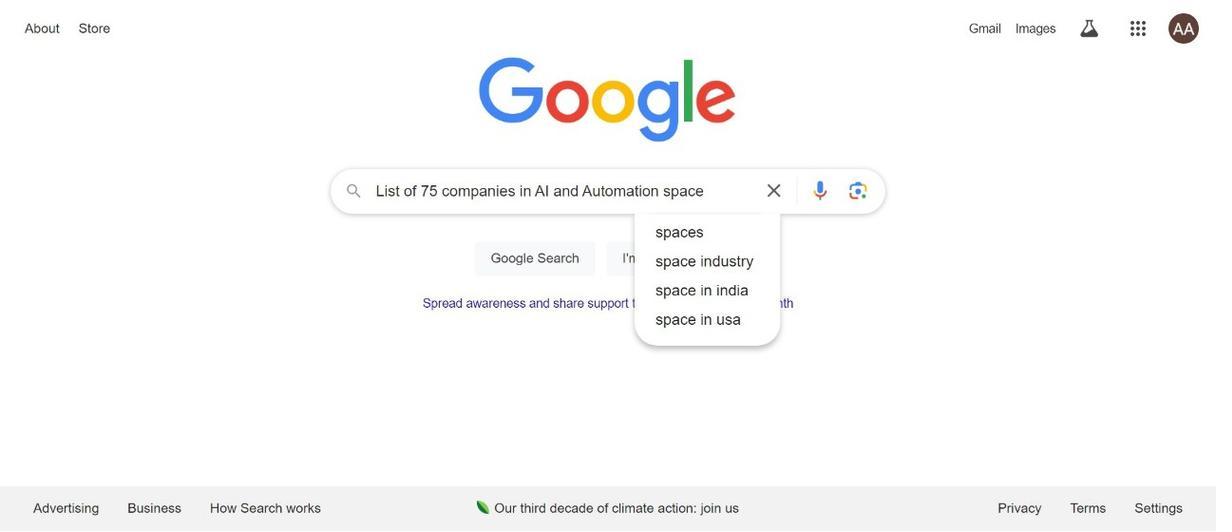 Task type: vqa. For each thing, say whether or not it's contained in the screenshot.
Google image
yes



Task type: locate. For each thing, give the bounding box(es) containing it.
search by voice image
[[809, 179, 832, 202]]

google image
[[479, 57, 737, 144]]

None search field
[[19, 163, 1197, 298]]

Search text field
[[376, 170, 751, 213]]

search labs image
[[1078, 17, 1101, 40]]



Task type: describe. For each thing, give the bounding box(es) containing it.
search by image image
[[847, 179, 870, 202]]



